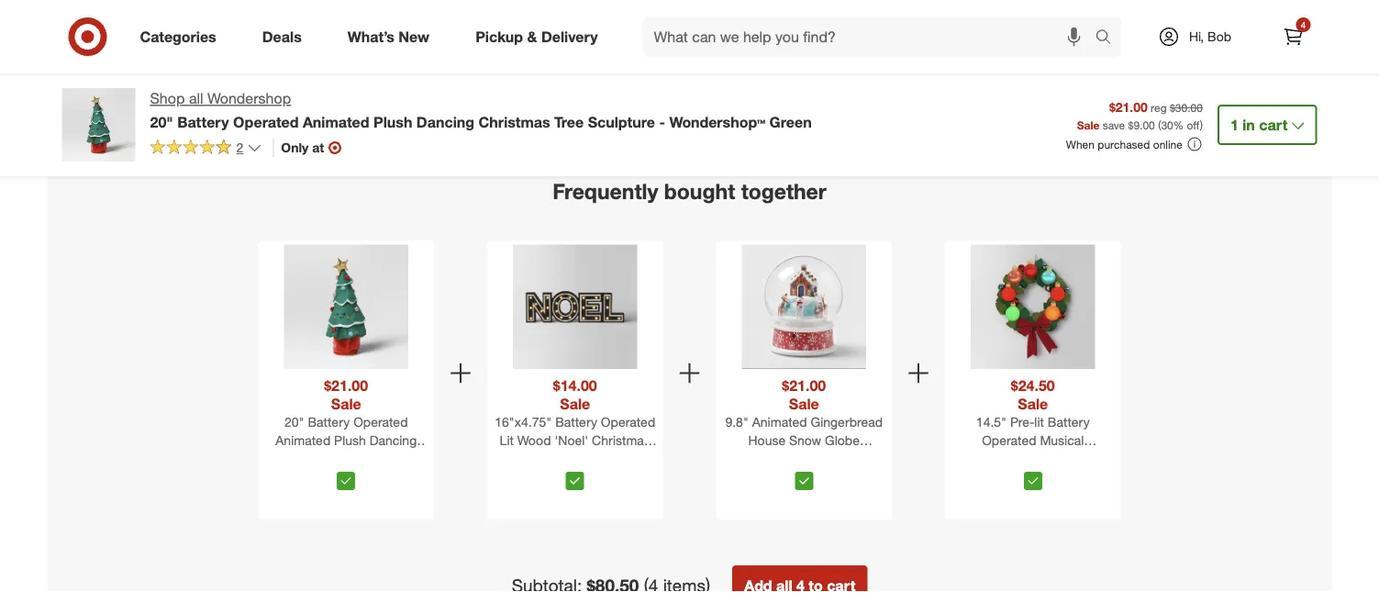Task type: locate. For each thing, give the bounding box(es) containing it.
online
[[1154, 137, 1183, 151]]

operated
[[233, 113, 299, 131], [354, 415, 408, 431], [601, 415, 656, 431], [983, 433, 1037, 449]]

lit
[[500, 433, 514, 449]]

0 vertical spatial tree
[[555, 113, 584, 131]]

christmas
[[479, 113, 551, 131], [592, 433, 651, 449], [270, 451, 328, 467], [727, 451, 786, 467], [959, 451, 1017, 467]]

2 add to cart from the left
[[660, 43, 719, 57]]

1 vertical spatial animated
[[753, 415, 808, 431]]

)
[[1201, 118, 1204, 132]]

sale for $14.00 sale 16"x4.75" battery operated lit wood 'noel' christmas tabletop sign - wondershop™ black
[[560, 395, 590, 413]]

animated
[[303, 113, 370, 131], [753, 415, 808, 431], [276, 433, 331, 449]]

1 horizontal spatial $21.00
[[783, 377, 826, 395]]

2 horizontal spatial to
[[904, 43, 915, 57]]

add to cart
[[441, 43, 500, 57], [660, 43, 719, 57], [880, 43, 939, 57]]

christmas for $24.50 sale 14.5" pre-lit battery operated musical christmas novelty wreath green - wondershop™
[[959, 451, 1017, 467]]

christmas for $21.00 sale 9.8" animated gingerbread house snow globe christmas decorative prop - wondershop™
[[727, 451, 786, 467]]

1 horizontal spatial to
[[684, 43, 695, 57]]

14.5" pre-lit battery operated musical christmas novelty wreath green - wondershop™ image
[[971, 245, 1096, 370]]

cart for add to cart button related to sale
[[918, 43, 939, 57]]

to for select items on sale
[[684, 43, 695, 57]]

$21.00 reg $30.00 sale save $ 9.00 ( 30 % off )
[[1078, 99, 1204, 132]]

wondershop™ inside "$14.00 sale 16"x4.75" battery operated lit wood 'noel' christmas tabletop sign - wondershop™ black"
[[518, 470, 598, 486]]

0 vertical spatial dancing
[[417, 113, 475, 131]]

only at
[[281, 139, 324, 155]]

0 vertical spatial sculpture
[[588, 113, 656, 131]]

hi, bob
[[1190, 28, 1232, 45]]

$14.00 sale 16"x4.75" battery operated lit wood 'noel' christmas tabletop sign - wondershop™ black
[[495, 377, 656, 486]]

1 horizontal spatial add
[[660, 43, 681, 57]]

- for $14.00 sale 16"x4.75" battery operated lit wood 'noel' christmas tabletop sign - wondershop™ black
[[614, 451, 619, 467]]

sale for $21.00 sale 20" battery operated animated plush dancing christmas tree sculpture - wondershop™ green
[[331, 395, 361, 413]]

sale
[[897, 4, 922, 20], [1078, 118, 1100, 132], [331, 395, 361, 413], [560, 395, 590, 413], [789, 395, 820, 413], [1019, 395, 1049, 413]]

2 add to cart button from the left
[[652, 35, 728, 65]]

0 horizontal spatial add to cart
[[441, 43, 500, 57]]

%
[[1174, 118, 1184, 132]]

decorative
[[789, 451, 851, 467]]

$21.00 up 20" battery operated animated plush dancing christmas tree sculpture - wondershop™ green link
[[324, 377, 368, 395]]

$21.00
[[1110, 99, 1148, 115], [324, 377, 368, 395], [783, 377, 826, 395]]

add to cart for sale
[[880, 43, 939, 57]]

1 horizontal spatial add to cart
[[660, 43, 719, 57]]

What can we help you find? suggestions appear below search field
[[643, 17, 1100, 57]]

novelty
[[1021, 451, 1064, 467]]

at
[[312, 139, 324, 155]]

2 horizontal spatial green
[[970, 470, 1005, 486]]

select items on sale
[[632, 4, 748, 20]]

- inside the $21.00 sale 20" battery operated animated plush dancing christmas tree sculpture - wondershop™ green
[[418, 451, 423, 467]]

wondershop™
[[670, 113, 766, 131], [287, 470, 367, 486], [518, 470, 598, 486], [769, 470, 849, 486], [1017, 470, 1097, 486]]

0 horizontal spatial tree
[[332, 451, 356, 467]]

20" battery operated animated plush dancing christmas tree sculpture - wondershop™ green image
[[284, 245, 409, 370]]

16"x4.75" battery operated lit wood 'noel' christmas tabletop sign - wondershop™ black image
[[513, 245, 638, 370]]

tree inside shop all wondershop 20" battery operated animated plush dancing christmas tree sculpture - wondershop™ green
[[555, 113, 584, 131]]

christmas inside "$14.00 sale 16"x4.75" battery operated lit wood 'noel' christmas tabletop sign - wondershop™ black"
[[592, 433, 651, 449]]

christmas inside the $21.00 sale 20" battery operated animated plush dancing christmas tree sculpture - wondershop™ green
[[270, 451, 328, 467]]

0 vertical spatial plush
[[374, 113, 413, 131]]

new
[[399, 28, 430, 46]]

2 horizontal spatial $21.00
[[1110, 99, 1148, 115]]

3 add to cart button from the left
[[872, 35, 948, 65]]

- inside $21.00 sale 9.8" animated gingerbread house snow globe christmas decorative prop - wondershop™
[[760, 470, 765, 486]]

plush
[[374, 113, 413, 131], [334, 433, 366, 449]]

1 horizontal spatial tree
[[555, 113, 584, 131]]

tree
[[555, 113, 584, 131], [332, 451, 356, 467]]

wondershop™ inside $21.00 sale 9.8" animated gingerbread house snow globe christmas decorative prop - wondershop™
[[769, 470, 849, 486]]

20"
[[150, 113, 173, 131], [285, 415, 304, 431]]

3 add from the left
[[880, 43, 901, 57]]

categories link
[[124, 17, 239, 57]]

None checkbox
[[337, 472, 356, 491], [566, 472, 585, 491], [795, 472, 814, 491], [1024, 472, 1043, 491], [337, 472, 356, 491], [566, 472, 585, 491], [795, 472, 814, 491], [1024, 472, 1043, 491]]

1 horizontal spatial 20"
[[285, 415, 304, 431]]

purchased
[[1098, 137, 1151, 151]]

add
[[441, 43, 462, 57], [660, 43, 681, 57], [880, 43, 901, 57]]

-
[[660, 113, 666, 131], [418, 451, 423, 467], [614, 451, 619, 467], [760, 470, 765, 486], [1009, 470, 1014, 486]]

1 horizontal spatial plush
[[374, 113, 413, 131]]

$21.00 inside $21.00 sale 9.8" animated gingerbread house snow globe christmas decorative prop - wondershop™
[[783, 377, 826, 395]]

0 horizontal spatial $21.00
[[324, 377, 368, 395]]

tabletop
[[532, 451, 581, 467]]

1 to from the left
[[465, 43, 475, 57]]

$21.00 up '$'
[[1110, 99, 1148, 115]]

wreath
[[1068, 451, 1108, 467]]

2 vertical spatial animated
[[276, 433, 331, 449]]

2
[[236, 139, 244, 155]]

1 add from the left
[[441, 43, 462, 57]]

2 add from the left
[[660, 43, 681, 57]]

sale inside the $21.00 sale 20" battery operated animated plush dancing christmas tree sculpture - wondershop™ green
[[331, 395, 361, 413]]

1 horizontal spatial add to cart button
[[652, 35, 728, 65]]

$21.00 inside '$21.00 reg $30.00 sale save $ 9.00 ( 30 % off )'
[[1110, 99, 1148, 115]]

wondershop™ inside shop all wondershop 20" battery operated animated plush dancing christmas tree sculpture - wondershop™ green
[[670, 113, 766, 131]]

0 vertical spatial animated
[[303, 113, 370, 131]]

1 horizontal spatial green
[[770, 113, 812, 131]]

prop
[[855, 451, 882, 467]]

3 add to cart from the left
[[880, 43, 939, 57]]

0 horizontal spatial to
[[465, 43, 475, 57]]

0 horizontal spatial plush
[[334, 433, 366, 449]]

- for $21.00 sale 20" battery operated animated plush dancing christmas tree sculpture - wondershop™ green
[[418, 451, 423, 467]]

globe
[[825, 433, 860, 449]]

0 horizontal spatial 20"
[[150, 113, 173, 131]]

animated inside shop all wondershop 20" battery operated animated plush dancing christmas tree sculpture - wondershop™ green
[[303, 113, 370, 131]]

14.5" pre-lit battery operated musical christmas novelty wreath green - wondershop™ link
[[949, 414, 1118, 486]]

1 in cart
[[1231, 116, 1289, 134]]

cart
[[478, 43, 500, 57], [698, 43, 719, 57], [918, 43, 939, 57], [1260, 116, 1289, 134]]

2 horizontal spatial add to cart button
[[872, 35, 948, 65]]

1 vertical spatial tree
[[332, 451, 356, 467]]

pickup & delivery
[[476, 28, 598, 46]]

christmas inside '$24.50 sale 14.5" pre-lit battery operated musical christmas novelty wreath green - wondershop™'
[[959, 451, 1017, 467]]

dancing inside shop all wondershop 20" battery operated animated plush dancing christmas tree sculpture - wondershop™ green
[[417, 113, 475, 131]]

$
[[1129, 118, 1134, 132]]

1 vertical spatial 20"
[[285, 415, 304, 431]]

battery
[[177, 113, 229, 131], [308, 415, 350, 431], [556, 415, 598, 431], [1048, 415, 1090, 431]]

frequently
[[553, 178, 659, 204]]

0 horizontal spatial green
[[370, 470, 406, 486]]

pre-
[[1011, 415, 1035, 431]]

$21.00 up the snow in the right of the page
[[783, 377, 826, 395]]

0 horizontal spatial add
[[441, 43, 462, 57]]

wondershop™ inside the $21.00 sale 20" battery operated animated plush dancing christmas tree sculpture - wondershop™ green
[[287, 470, 367, 486]]

battery inside '$24.50 sale 14.5" pre-lit battery operated musical christmas novelty wreath green - wondershop™'
[[1048, 415, 1090, 431]]

categories
[[140, 28, 216, 46]]

$21.00 for $21.00 reg $30.00 sale save $ 9.00 ( 30 % off )
[[1110, 99, 1148, 115]]

1 add to cart from the left
[[441, 43, 500, 57]]

- inside shop all wondershop 20" battery operated animated plush dancing christmas tree sculpture - wondershop™ green
[[660, 113, 666, 131]]

all
[[189, 90, 203, 107]]

2 to from the left
[[684, 43, 695, 57]]

sale inside '$24.50 sale 14.5" pre-lit battery operated musical christmas novelty wreath green - wondershop™'
[[1019, 395, 1049, 413]]

sculpture
[[588, 113, 656, 131], [359, 451, 415, 467]]

1 vertical spatial dancing
[[370, 433, 417, 449]]

sign
[[585, 451, 610, 467]]

dancing
[[417, 113, 475, 131], [370, 433, 417, 449]]

0 vertical spatial 20"
[[150, 113, 173, 131]]

gingerbread
[[811, 415, 883, 431]]

9.00
[[1134, 118, 1156, 132]]

sale inside $21.00 sale 9.8" animated gingerbread house snow globe christmas decorative prop - wondershop™
[[789, 395, 820, 413]]

sale inside "$14.00 sale 16"x4.75" battery operated lit wood 'noel' christmas tabletop sign - wondershop™ black"
[[560, 395, 590, 413]]

0 horizontal spatial sculpture
[[359, 451, 415, 467]]

pickup & delivery link
[[460, 17, 621, 57]]

green
[[770, 113, 812, 131], [370, 470, 406, 486], [970, 470, 1005, 486]]

cart for select items on sale's add to cart button
[[698, 43, 719, 57]]

- inside "$14.00 sale 16"x4.75" battery operated lit wood 'noel' christmas tabletop sign - wondershop™ black"
[[614, 451, 619, 467]]

3 to from the left
[[904, 43, 915, 57]]

2 horizontal spatial add
[[880, 43, 901, 57]]

to
[[465, 43, 475, 57], [684, 43, 695, 57], [904, 43, 915, 57]]

dancing inside the $21.00 sale 20" battery operated animated plush dancing christmas tree sculpture - wondershop™ green
[[370, 433, 417, 449]]

add to cart button
[[432, 35, 508, 65], [652, 35, 728, 65], [872, 35, 948, 65]]

only
[[281, 139, 309, 155]]

1 vertical spatial plush
[[334, 433, 366, 449]]

sculpture inside shop all wondershop 20" battery operated animated plush dancing christmas tree sculpture - wondershop™ green
[[588, 113, 656, 131]]

frequently bought together
[[553, 178, 827, 204]]

0 horizontal spatial add to cart button
[[432, 35, 508, 65]]

2 horizontal spatial add to cart
[[880, 43, 939, 57]]

1 horizontal spatial sculpture
[[588, 113, 656, 131]]

christmas inside $21.00 sale 9.8" animated gingerbread house snow globe christmas decorative prop - wondershop™
[[727, 451, 786, 467]]

1 vertical spatial sculpture
[[359, 451, 415, 467]]

animated inside $21.00 sale 9.8" animated gingerbread house snow globe christmas decorative prop - wondershop™
[[753, 415, 808, 431]]

green inside the $21.00 sale 20" battery operated animated plush dancing christmas tree sculpture - wondershop™ green
[[370, 470, 406, 486]]

9.8" animated gingerbread house snow globe christmas decorative prop - wondershop™ link
[[720, 414, 889, 486]]

$21.00 inside the $21.00 sale 20" battery operated animated plush dancing christmas tree sculpture - wondershop™ green
[[324, 377, 368, 395]]



Task type: vqa. For each thing, say whether or not it's contained in the screenshot.
the Decorative
yes



Task type: describe. For each thing, give the bounding box(es) containing it.
- for $21.00 sale 9.8" animated gingerbread house snow globe christmas decorative prop - wondershop™
[[760, 470, 765, 486]]

tree inside the $21.00 sale 20" battery operated animated plush dancing christmas tree sculpture - wondershop™ green
[[332, 451, 356, 467]]

deals link
[[247, 17, 325, 57]]

14.5"
[[977, 415, 1007, 431]]

wood
[[518, 433, 551, 449]]

lit
[[1035, 415, 1045, 431]]

bob
[[1208, 28, 1232, 45]]

sale inside '$21.00 reg $30.00 sale save $ 9.00 ( 30 % off )'
[[1078, 118, 1100, 132]]

bought
[[664, 178, 736, 204]]

items
[[672, 4, 703, 20]]

pickup
[[476, 28, 523, 46]]

on
[[707, 4, 721, 20]]

wondershop™ inside '$24.50 sale 14.5" pre-lit battery operated musical christmas novelty wreath green - wondershop™'
[[1017, 470, 1097, 486]]

4
[[1302, 19, 1307, 30]]

black
[[601, 470, 633, 486]]

2 link
[[150, 138, 262, 160]]

musical
[[1041, 433, 1085, 449]]

christmas for $14.00 sale 16"x4.75" battery operated lit wood 'noel' christmas tabletop sign - wondershop™ black
[[592, 433, 651, 449]]

20" inside shop all wondershop 20" battery operated animated plush dancing christmas tree sculpture - wondershop™ green
[[150, 113, 173, 131]]

green inside shop all wondershop 20" battery operated animated plush dancing christmas tree sculpture - wondershop™ green
[[770, 113, 812, 131]]

plush inside the $21.00 sale 20" battery operated animated plush dancing christmas tree sculpture - wondershop™ green
[[334, 433, 366, 449]]

1 add to cart button from the left
[[432, 35, 508, 65]]

'noel'
[[555, 433, 589, 449]]

snow
[[790, 433, 822, 449]]

cart for third add to cart button from right
[[478, 43, 500, 57]]

operated inside '$24.50 sale 14.5" pre-lit battery operated musical christmas novelty wreath green - wondershop™'
[[983, 433, 1037, 449]]

shop
[[150, 90, 185, 107]]

9.8"
[[726, 415, 749, 431]]

$24.50
[[1012, 377, 1056, 395]]

save
[[1103, 118, 1126, 132]]

$21.00 for $21.00 sale 9.8" animated gingerbread house snow globe christmas decorative prop - wondershop™
[[783, 377, 826, 395]]

battery inside shop all wondershop 20" battery operated animated plush dancing christmas tree sculpture - wondershop™ green
[[177, 113, 229, 131]]

wondershop
[[207, 90, 291, 107]]

add for select items on sale
[[660, 43, 681, 57]]

what's
[[348, 28, 395, 46]]

wondershop™ for $21.00 sale 9.8" animated gingerbread house snow globe christmas decorative prop - wondershop™
[[769, 470, 849, 486]]

operated inside "$14.00 sale 16"x4.75" battery operated lit wood 'noel' christmas tabletop sign - wondershop™ black"
[[601, 415, 656, 431]]

add to cart for select items on sale
[[660, 43, 719, 57]]

to for sale
[[904, 43, 915, 57]]

&
[[527, 28, 538, 46]]

- inside '$24.50 sale 14.5" pre-lit battery operated musical christmas novelty wreath green - wondershop™'
[[1009, 470, 1014, 486]]

operated inside shop all wondershop 20" battery operated animated plush dancing christmas tree sculpture - wondershop™ green
[[233, 113, 299, 131]]

christmas for $21.00 sale 20" battery operated animated plush dancing christmas tree sculpture - wondershop™ green
[[270, 451, 328, 467]]

(
[[1159, 118, 1162, 132]]

$21.00 for $21.00 sale 20" battery operated animated plush dancing christmas tree sculpture - wondershop™ green
[[324, 377, 368, 395]]

$14.00
[[553, 377, 597, 395]]

animated inside the $21.00 sale 20" battery operated animated plush dancing christmas tree sculpture - wondershop™ green
[[276, 433, 331, 449]]

sculpture inside the $21.00 sale 20" battery operated animated plush dancing christmas tree sculpture - wondershop™ green
[[359, 451, 415, 467]]

deals
[[262, 28, 302, 46]]

green inside '$24.50 sale 14.5" pre-lit battery operated musical christmas novelty wreath green - wondershop™'
[[970, 470, 1005, 486]]

select
[[632, 4, 668, 20]]

add for sale
[[880, 43, 901, 57]]

what's new link
[[332, 17, 453, 57]]

20" battery operated animated plush dancing christmas tree sculpture - wondershop™ green link
[[262, 414, 431, 486]]

shop all wondershop 20" battery operated animated plush dancing christmas tree sculpture - wondershop™ green
[[150, 90, 812, 131]]

search button
[[1087, 17, 1132, 61]]

search
[[1087, 29, 1132, 47]]

16"x4.75"
[[495, 415, 552, 431]]

off
[[1188, 118, 1201, 132]]

image of 20" battery operated animated plush dancing christmas tree sculpture - wondershop™ green image
[[62, 88, 135, 162]]

together
[[742, 178, 827, 204]]

$24.50 sale 14.5" pre-lit battery operated musical christmas novelty wreath green - wondershop™
[[959, 377, 1108, 486]]

1
[[1231, 116, 1239, 134]]

wondershop™ for $14.00 sale 16"x4.75" battery operated lit wood 'noel' christmas tabletop sign - wondershop™ black
[[518, 470, 598, 486]]

add to cart button for sale
[[872, 35, 948, 65]]

30
[[1162, 118, 1174, 132]]

when
[[1067, 137, 1095, 151]]

$21.00 sale 9.8" animated gingerbread house snow globe christmas decorative prop - wondershop™
[[726, 377, 883, 486]]

battery inside the $21.00 sale 20" battery operated animated plush dancing christmas tree sculpture - wondershop™ green
[[308, 415, 350, 431]]

operated inside the $21.00 sale 20" battery operated animated plush dancing christmas tree sculpture - wondershop™ green
[[354, 415, 408, 431]]

reg
[[1151, 101, 1167, 114]]

1 in cart for 20" battery operated animated plush dancing christmas tree sculpture - wondershop™ green element
[[1231, 116, 1289, 134]]

what's new
[[348, 28, 430, 46]]

sale
[[725, 4, 748, 20]]

$30.00
[[1171, 101, 1204, 114]]

9.8" animated gingerbread house snow globe christmas decorative prop - wondershop™ image
[[742, 245, 867, 370]]

when purchased online
[[1067, 137, 1183, 151]]

20" inside the $21.00 sale 20" battery operated animated plush dancing christmas tree sculpture - wondershop™ green
[[285, 415, 304, 431]]

hi,
[[1190, 28, 1205, 45]]

wondershop™ for $21.00 sale 20" battery operated animated plush dancing christmas tree sculpture - wondershop™ green
[[287, 470, 367, 486]]

house
[[749, 433, 786, 449]]

16"x4.75" battery operated lit wood 'noel' christmas tabletop sign - wondershop™ black link
[[491, 414, 660, 486]]

in
[[1243, 116, 1256, 134]]

christmas inside shop all wondershop 20" battery operated animated plush dancing christmas tree sculpture - wondershop™ green
[[479, 113, 551, 131]]

plush inside shop all wondershop 20" battery operated animated plush dancing christmas tree sculpture - wondershop™ green
[[374, 113, 413, 131]]

add to cart button for select items on sale
[[652, 35, 728, 65]]

$21.00 sale 20" battery operated animated plush dancing christmas tree sculpture - wondershop™ green
[[270, 377, 423, 486]]

delivery
[[542, 28, 598, 46]]

sale for $21.00 sale 9.8" animated gingerbread house snow globe christmas decorative prop - wondershop™
[[789, 395, 820, 413]]

4 link
[[1274, 17, 1314, 57]]

battery inside "$14.00 sale 16"x4.75" battery operated lit wood 'noel' christmas tabletop sign - wondershop™ black"
[[556, 415, 598, 431]]

sale for $24.50 sale 14.5" pre-lit battery operated musical christmas novelty wreath green - wondershop™
[[1019, 395, 1049, 413]]



